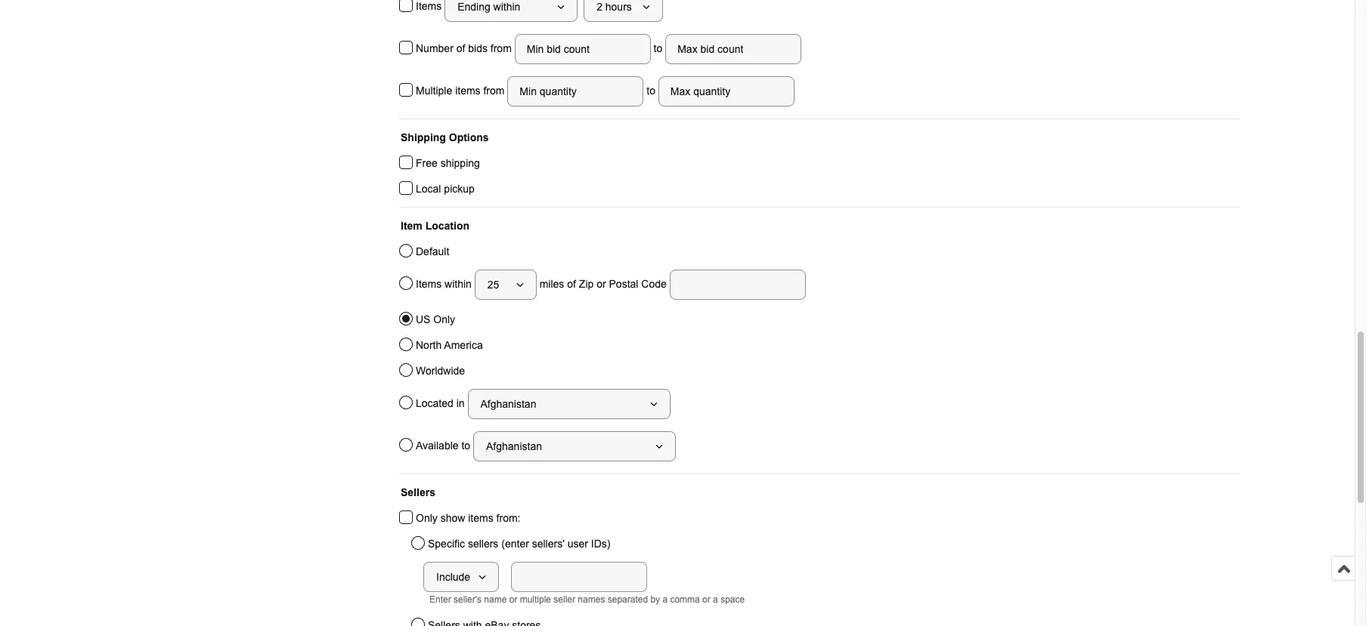 Task type: describe. For each thing, give the bounding box(es) containing it.
free
[[416, 157, 438, 169]]

ids)
[[591, 538, 611, 551]]

specific sellers (enter sellers' user ids)
[[428, 538, 611, 551]]

from:
[[497, 513, 521, 525]]

options
[[449, 132, 489, 144]]

seller's
[[454, 595, 482, 606]]

1 vertical spatial from
[[484, 84, 505, 97]]

located in
[[416, 398, 468, 410]]

zip
[[579, 278, 594, 290]]

default
[[416, 246, 450, 258]]

Enter minimum number of bids text field
[[515, 34, 651, 64]]

enter
[[430, 595, 451, 606]]

of for miles
[[567, 278, 576, 290]]

america
[[444, 340, 483, 352]]

Enter maximum number of bids text field
[[666, 34, 802, 64]]

sellers
[[468, 538, 499, 551]]

pickup
[[444, 183, 475, 195]]

number of bids from
[[416, 42, 515, 54]]

0 vertical spatial only
[[434, 314, 455, 326]]

local
[[416, 183, 441, 195]]

us
[[416, 314, 431, 326]]

separated
[[608, 595, 648, 606]]

north
[[416, 340, 442, 352]]

of for number
[[457, 42, 465, 54]]

(enter
[[502, 538, 529, 551]]

Zip or Postal Code text field
[[670, 270, 806, 300]]

2 vertical spatial to
[[462, 440, 471, 452]]

specific
[[428, 538, 465, 551]]

user
[[568, 538, 588, 551]]

items
[[416, 278, 442, 290]]

shipping options
[[401, 132, 489, 144]]

Seller ID text field
[[511, 563, 647, 593]]

seller
[[554, 595, 576, 606]]

postal
[[609, 278, 639, 290]]

code
[[642, 278, 667, 290]]

1 vertical spatial only
[[416, 513, 438, 525]]

local pickup
[[416, 183, 475, 195]]

only show items from:
[[416, 513, 521, 525]]

shipping
[[401, 132, 446, 144]]

1 a from the left
[[663, 595, 668, 606]]

Enter Maximum Quantity text field
[[659, 76, 795, 107]]

Enter minimum quantity text field
[[508, 76, 644, 107]]



Task type: vqa. For each thing, say whether or not it's contained in the screenshot.
bottommost the shop
no



Task type: locate. For each thing, give the bounding box(es) containing it.
to
[[651, 42, 666, 54], [644, 84, 659, 97], [462, 440, 471, 452]]

multiple
[[416, 84, 452, 97]]

items up sellers at the left bottom of the page
[[468, 513, 494, 525]]

number
[[416, 42, 454, 54]]

sellers'
[[532, 538, 565, 551]]

items within
[[416, 278, 475, 290]]

1 horizontal spatial a
[[713, 595, 718, 606]]

0 vertical spatial of
[[457, 42, 465, 54]]

or right 'zip' on the top
[[597, 278, 606, 290]]

1 vertical spatial items
[[468, 513, 494, 525]]

0 horizontal spatial of
[[457, 42, 465, 54]]

enter seller's name or multiple seller names separated by a comma or a space
[[430, 595, 745, 606]]

item location
[[401, 220, 470, 232]]

a
[[663, 595, 668, 606], [713, 595, 718, 606]]

in
[[457, 398, 465, 410]]

items
[[455, 84, 481, 97], [468, 513, 494, 525]]

by
[[651, 595, 660, 606]]

a left space
[[713, 595, 718, 606]]

item
[[401, 220, 423, 232]]

to for multiple items from
[[644, 84, 659, 97]]

comma
[[670, 595, 700, 606]]

items right multiple
[[455, 84, 481, 97]]

2 horizontal spatial or
[[703, 595, 711, 606]]

of
[[457, 42, 465, 54], [567, 278, 576, 290]]

1 horizontal spatial of
[[567, 278, 576, 290]]

or right name
[[509, 595, 518, 606]]

a right by
[[663, 595, 668, 606]]

0 vertical spatial from
[[491, 42, 512, 54]]

from right bids
[[491, 42, 512, 54]]

multiple
[[520, 595, 551, 606]]

only left show
[[416, 513, 438, 525]]

of left 'zip' on the top
[[567, 278, 576, 290]]

from
[[491, 42, 512, 54], [484, 84, 505, 97]]

show
[[441, 513, 465, 525]]

or right comma
[[703, 595, 711, 606]]

1 horizontal spatial or
[[597, 278, 606, 290]]

multiple items from
[[416, 84, 508, 97]]

0 horizontal spatial or
[[509, 595, 518, 606]]

or for name
[[509, 595, 518, 606]]

to for number of bids from
[[651, 42, 666, 54]]

available
[[416, 440, 459, 452]]

names
[[578, 595, 605, 606]]

bids
[[468, 42, 488, 54]]

within
[[445, 278, 472, 290]]

us only
[[416, 314, 455, 326]]

sellers
[[401, 487, 436, 499]]

1 vertical spatial of
[[567, 278, 576, 290]]

or
[[597, 278, 606, 290], [509, 595, 518, 606], [703, 595, 711, 606]]

name
[[484, 595, 507, 606]]

0 vertical spatial to
[[651, 42, 666, 54]]

location
[[426, 220, 470, 232]]

free shipping
[[416, 157, 480, 169]]

located
[[416, 398, 454, 410]]

only right us
[[434, 314, 455, 326]]

shipping
[[441, 157, 480, 169]]

0 vertical spatial items
[[455, 84, 481, 97]]

worldwide
[[416, 365, 465, 377]]

of left bids
[[457, 42, 465, 54]]

space
[[721, 595, 745, 606]]

0 horizontal spatial a
[[663, 595, 668, 606]]

north america
[[416, 340, 483, 352]]

2 a from the left
[[713, 595, 718, 606]]

miles of zip or postal code
[[537, 278, 670, 290]]

1 vertical spatial to
[[644, 84, 659, 97]]

miles
[[540, 278, 564, 290]]

or for zip
[[597, 278, 606, 290]]

from down bids
[[484, 84, 505, 97]]

available to
[[416, 440, 473, 452]]

only
[[434, 314, 455, 326], [416, 513, 438, 525]]



